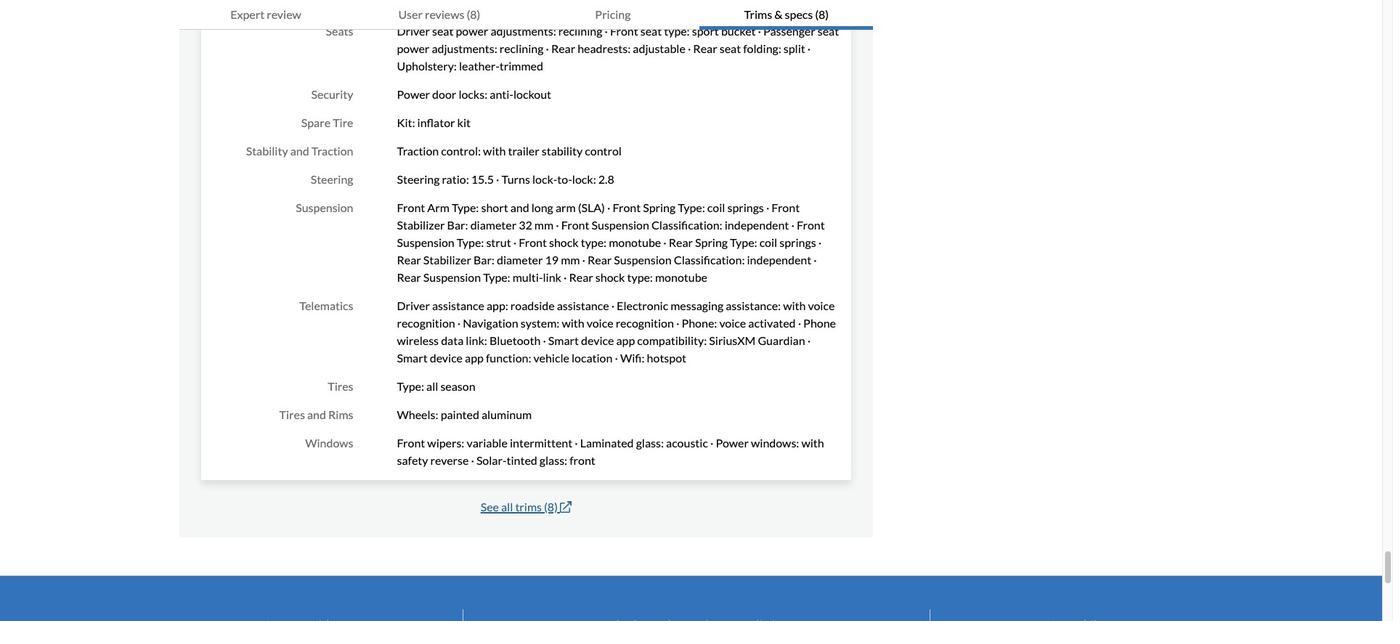 Task type: vqa. For each thing, say whether or not it's contained in the screenshot.
$14,995 Est. $320/mo.*
no



Task type: locate. For each thing, give the bounding box(es) containing it.
1 horizontal spatial assistance
[[557, 299, 609, 312]]

0 vertical spatial type:
[[664, 24, 690, 38]]

adjustments: up trimmed
[[491, 24, 556, 38]]

traction down kit:
[[397, 144, 439, 158]]

0 horizontal spatial mm
[[535, 218, 554, 232]]

assistance up data
[[432, 299, 485, 312]]

1 horizontal spatial power
[[456, 24, 488, 38]]

assistance down link
[[557, 299, 609, 312]]

type: down the (sla)
[[581, 235, 607, 249]]

all for type:
[[427, 379, 438, 393]]

rims
[[328, 408, 353, 421]]

1 horizontal spatial mm
[[561, 253, 580, 267]]

kit: inflator kit
[[397, 116, 471, 129]]

and inside front arm type: short and long arm (sla) · front spring type: coil springs · front stabilizer bar: diameter 32 mm · front suspension classification: independent · front suspension type: strut · front shock type: monotube · rear spring type: coil springs · rear stabilizer bar: diameter 19 mm · rear suspension classification: independent · rear suspension type: multi-link · rear shock type: monotube
[[511, 201, 529, 214]]

link:
[[466, 333, 487, 347]]

all right see
[[501, 500, 513, 514]]

1 assistance from the left
[[432, 299, 485, 312]]

2 vertical spatial and
[[307, 408, 326, 421]]

1 horizontal spatial app
[[616, 333, 635, 347]]

0 vertical spatial stabilizer
[[397, 218, 445, 232]]

power left windows:
[[716, 436, 749, 450]]

0 vertical spatial smart
[[548, 333, 579, 347]]

front inside "front wipers: variable intermittent · laminated glass: acoustic · power windows: with safety reverse · solar-tinted glass: front"
[[397, 436, 425, 450]]

type: up electronic
[[627, 270, 653, 284]]

suspension up electronic
[[614, 253, 672, 267]]

recognition down electronic
[[616, 316, 674, 330]]

reclining up trimmed
[[500, 41, 544, 55]]

0 vertical spatial independent
[[725, 218, 789, 232]]

1 vertical spatial type:
[[581, 235, 607, 249]]

with left trailer
[[483, 144, 506, 158]]

suspension down arm
[[397, 235, 455, 249]]

1 horizontal spatial traction
[[397, 144, 439, 158]]

arm
[[556, 201, 576, 214]]

0 vertical spatial glass:
[[636, 436, 664, 450]]

multi-
[[513, 270, 543, 284]]

0 vertical spatial bar:
[[447, 218, 468, 232]]

driver up wireless
[[397, 299, 430, 312]]

1 horizontal spatial bar:
[[474, 253, 495, 267]]

and down spare
[[290, 144, 309, 158]]

glass:
[[636, 436, 664, 450], [540, 453, 568, 467]]

app
[[616, 333, 635, 347], [465, 351, 484, 365]]

1 horizontal spatial springs
[[780, 235, 816, 249]]

smart up vehicle
[[548, 333, 579, 347]]

0 vertical spatial springs
[[728, 201, 764, 214]]

passenger
[[764, 24, 816, 38]]

assistance
[[432, 299, 485, 312], [557, 299, 609, 312]]

acoustic
[[666, 436, 708, 450]]

rear
[[551, 41, 576, 55], [693, 41, 718, 55], [669, 235, 693, 249], [397, 253, 421, 267], [588, 253, 612, 267], [397, 270, 421, 284], [569, 270, 593, 284]]

voice up location
[[587, 316, 614, 330]]

driver inside driver assistance app: roadside assistance · electronic messaging assistance: with voice recognition · navigation system: with voice recognition · phone: voice activated · phone wireless data link: bluetooth · smart device app compatibility: siriusxm guardian · smart device app function: vehicle location · wifi: hotspot
[[397, 299, 430, 312]]

0 horizontal spatial traction
[[312, 144, 353, 158]]

1 vertical spatial springs
[[780, 235, 816, 249]]

app down link:
[[465, 351, 484, 365]]

diameter up 'multi-'
[[497, 253, 543, 267]]

see
[[481, 500, 499, 514]]

traction control: with trailer stability control
[[397, 144, 622, 158]]

independent
[[725, 218, 789, 232], [747, 253, 812, 267]]

spring
[[643, 201, 676, 214], [695, 235, 728, 249]]

0 horizontal spatial recognition
[[397, 316, 455, 330]]

all
[[427, 379, 438, 393], [501, 500, 513, 514]]

and
[[290, 144, 309, 158], [511, 201, 529, 214], [307, 408, 326, 421]]

reclining
[[559, 24, 603, 38], [500, 41, 544, 55]]

leather-
[[459, 59, 500, 73]]

power door locks: anti-lockout
[[397, 87, 552, 101]]

mm
[[535, 218, 554, 232], [561, 253, 580, 267]]

0 vertical spatial monotube
[[609, 235, 661, 249]]

system:
[[521, 316, 560, 330]]

stability
[[246, 144, 288, 158]]

1 steering from the left
[[311, 172, 353, 186]]

door
[[432, 87, 457, 101]]

1 vertical spatial shock
[[596, 270, 625, 284]]

0 vertical spatial driver
[[397, 24, 430, 38]]

vehicle
[[534, 351, 570, 365]]

voice up phone on the right bottom of the page
[[808, 299, 835, 312]]

trims & specs (8)
[[744, 7, 829, 21]]

all left season
[[427, 379, 438, 393]]

with up activated
[[783, 299, 806, 312]]

0 horizontal spatial app
[[465, 351, 484, 365]]

0 vertical spatial diameter
[[471, 218, 517, 232]]

1 vertical spatial power
[[397, 41, 430, 55]]

wheels: painted aluminum
[[397, 408, 532, 421]]

seat
[[432, 24, 454, 38], [641, 24, 662, 38], [818, 24, 839, 38], [720, 41, 741, 55]]

0 vertical spatial device
[[581, 333, 614, 347]]

·
[[605, 24, 608, 38], [758, 24, 761, 38], [546, 41, 549, 55], [688, 41, 691, 55], [808, 41, 811, 55], [496, 172, 499, 186], [607, 201, 611, 214], [766, 201, 770, 214], [556, 218, 559, 232], [792, 218, 795, 232], [513, 235, 517, 249], [664, 235, 667, 249], [819, 235, 822, 249], [582, 253, 586, 267], [814, 253, 817, 267], [564, 270, 567, 284], [612, 299, 615, 312], [458, 316, 461, 330], [676, 316, 680, 330], [798, 316, 801, 330], [543, 333, 546, 347], [808, 333, 811, 347], [615, 351, 618, 365], [575, 436, 578, 450], [711, 436, 714, 450], [471, 453, 474, 467]]

1 horizontal spatial coil
[[760, 235, 778, 249]]

2 steering from the left
[[397, 172, 440, 186]]

0 horizontal spatial reclining
[[500, 41, 544, 55]]

1 vertical spatial tires
[[279, 408, 305, 421]]

1 horizontal spatial smart
[[548, 333, 579, 347]]

1 horizontal spatial tires
[[328, 379, 353, 393]]

1 horizontal spatial power
[[716, 436, 749, 450]]

adjustments: up leather-
[[432, 41, 497, 55]]

specs
[[785, 7, 813, 21]]

0 horizontal spatial tires
[[279, 408, 305, 421]]

power down "reviews"
[[456, 24, 488, 38]]

(8)
[[467, 7, 481, 21], [815, 7, 829, 21], [544, 500, 558, 514]]

driver inside driver seat power adjustments: reclining · front seat type: sport bucket · passenger seat power adjustments: reclining · rear headrests: adjustable · rear seat folding: split · upholstery: leather-trimmed
[[397, 24, 430, 38]]

device up location
[[581, 333, 614, 347]]

type: inside driver seat power adjustments: reclining · front seat type: sport bucket · passenger seat power adjustments: reclining · rear headrests: adjustable · rear seat folding: split · upholstery: leather-trimmed
[[664, 24, 690, 38]]

(8) left external link icon
[[544, 500, 558, 514]]

suspension down the stability and traction
[[296, 201, 353, 214]]

glass: left acoustic at the bottom
[[636, 436, 664, 450]]

bar: down arm
[[447, 218, 468, 232]]

0 vertical spatial spring
[[643, 201, 676, 214]]

0 vertical spatial shock
[[549, 235, 579, 249]]

phone
[[804, 316, 836, 330]]

0 vertical spatial and
[[290, 144, 309, 158]]

tab list containing expert review
[[179, 0, 874, 30]]

(8) inside "user reviews (8)" tab
[[467, 7, 481, 21]]

traction down spare tire
[[312, 144, 353, 158]]

tires up rims
[[328, 379, 353, 393]]

(8) for see all trims (8)
[[544, 500, 558, 514]]

reclining up headrests:
[[559, 24, 603, 38]]

driver down user
[[397, 24, 430, 38]]

user reviews (8) tab
[[353, 0, 526, 30]]

1 horizontal spatial steering
[[397, 172, 440, 186]]

0 vertical spatial power
[[397, 87, 430, 101]]

device down data
[[430, 351, 463, 365]]

0 horizontal spatial springs
[[728, 201, 764, 214]]

&
[[775, 7, 783, 21]]

1 horizontal spatial all
[[501, 500, 513, 514]]

1 vertical spatial device
[[430, 351, 463, 365]]

spring up messaging
[[695, 235, 728, 249]]

bar: down strut
[[474, 253, 495, 267]]

1 vertical spatial independent
[[747, 253, 812, 267]]

kit:
[[397, 116, 415, 129]]

seat down "reviews"
[[432, 24, 454, 38]]

tires left rims
[[279, 408, 305, 421]]

power up upholstery: at the left top of the page
[[397, 41, 430, 55]]

shock
[[549, 235, 579, 249], [596, 270, 625, 284]]

turns
[[502, 172, 530, 186]]

2 horizontal spatial (8)
[[815, 7, 829, 21]]

review
[[267, 7, 301, 21]]

0 vertical spatial reclining
[[559, 24, 603, 38]]

spring right the (sla)
[[643, 201, 676, 214]]

(8) for trims & specs (8)
[[815, 7, 829, 21]]

user
[[398, 7, 423, 21]]

0 horizontal spatial bar:
[[447, 218, 468, 232]]

and for wheels: painted aluminum
[[307, 408, 326, 421]]

steering for steering
[[311, 172, 353, 186]]

1 horizontal spatial spring
[[695, 235, 728, 249]]

recognition up wireless
[[397, 316, 455, 330]]

0 horizontal spatial steering
[[311, 172, 353, 186]]

1 vertical spatial all
[[501, 500, 513, 514]]

compatibility:
[[637, 333, 707, 347]]

0 horizontal spatial power
[[397, 87, 430, 101]]

diameter down 'short'
[[471, 218, 517, 232]]

smart down wireless
[[397, 351, 428, 365]]

driver for driver seat power adjustments: reclining · front seat type: sport bucket · passenger seat power adjustments: reclining · rear headrests: adjustable · rear seat folding: split · upholstery: leather-trimmed
[[397, 24, 430, 38]]

shock up electronic
[[596, 270, 625, 284]]

0 horizontal spatial glass:
[[540, 453, 568, 467]]

monotube
[[609, 235, 661, 249], [655, 270, 708, 284]]

0 vertical spatial all
[[427, 379, 438, 393]]

0 vertical spatial power
[[456, 24, 488, 38]]

steering ratio: 15.5 · turns lock-to-lock: 2.8
[[397, 172, 614, 186]]

front arm type: short and long arm (sla) · front spring type: coil springs · front stabilizer bar: diameter 32 mm · front suspension classification: independent · front suspension type: strut · front shock type: monotube · rear spring type: coil springs · rear stabilizer bar: diameter 19 mm · rear suspension classification: independent · rear suspension type: multi-link · rear shock type: monotube
[[397, 201, 825, 284]]

navigation
[[463, 316, 519, 330]]

folding:
[[743, 41, 782, 55]]

1 vertical spatial spring
[[695, 235, 728, 249]]

app:
[[487, 299, 508, 312]]

mm right 19
[[561, 253, 580, 267]]

anti-
[[490, 87, 514, 101]]

with inside "front wipers: variable intermittent · laminated glass: acoustic · power windows: with safety reverse · solar-tinted glass: front"
[[802, 436, 824, 450]]

monotube up messaging
[[655, 270, 708, 284]]

(8) inside trims & specs (8) tab
[[815, 7, 829, 21]]

(8) right specs
[[815, 7, 829, 21]]

split
[[784, 41, 806, 55]]

1 vertical spatial bar:
[[474, 253, 495, 267]]

steering up arm
[[397, 172, 440, 186]]

0 horizontal spatial all
[[427, 379, 438, 393]]

wireless
[[397, 333, 439, 347]]

with
[[483, 144, 506, 158], [783, 299, 806, 312], [562, 316, 585, 330], [802, 436, 824, 450]]

recognition
[[397, 316, 455, 330], [616, 316, 674, 330]]

glass: down intermittent
[[540, 453, 568, 467]]

1 horizontal spatial (8)
[[544, 500, 558, 514]]

variable
[[467, 436, 508, 450]]

type: up adjustable
[[664, 24, 690, 38]]

with right windows:
[[802, 436, 824, 450]]

suspension
[[296, 201, 353, 214], [592, 218, 649, 232], [397, 235, 455, 249], [614, 253, 672, 267], [423, 270, 481, 284]]

1 vertical spatial diameter
[[497, 253, 543, 267]]

steering
[[311, 172, 353, 186], [397, 172, 440, 186]]

1 vertical spatial driver
[[397, 299, 430, 312]]

app up wifi:
[[616, 333, 635, 347]]

adjustable
[[633, 41, 686, 55]]

laminated
[[580, 436, 634, 450]]

0 vertical spatial adjustments:
[[491, 24, 556, 38]]

intermittent
[[510, 436, 573, 450]]

device
[[581, 333, 614, 347], [430, 351, 463, 365]]

seat up adjustable
[[641, 24, 662, 38]]

0 horizontal spatial (8)
[[467, 7, 481, 21]]

1 vertical spatial power
[[716, 436, 749, 450]]

expert review tab
[[179, 0, 353, 30]]

tires for tires and rims
[[279, 408, 305, 421]]

0 horizontal spatial assistance
[[432, 299, 485, 312]]

and left rims
[[307, 408, 326, 421]]

inflator
[[417, 116, 455, 129]]

1 vertical spatial reclining
[[500, 41, 544, 55]]

1 vertical spatial stabilizer
[[423, 253, 471, 267]]

monotube up electronic
[[609, 235, 661, 249]]

tab list
[[179, 0, 874, 30]]

1 horizontal spatial type:
[[627, 270, 653, 284]]

1 vertical spatial coil
[[760, 235, 778, 249]]

0 horizontal spatial smart
[[397, 351, 428, 365]]

0 vertical spatial coil
[[708, 201, 725, 214]]

mm down long
[[535, 218, 554, 232]]

1 driver from the top
[[397, 24, 430, 38]]

voice up siriusxm
[[720, 316, 746, 330]]

and up 32
[[511, 201, 529, 214]]

32
[[519, 218, 532, 232]]

2 driver from the top
[[397, 299, 430, 312]]

(8) right "reviews"
[[467, 7, 481, 21]]

1 horizontal spatial recognition
[[616, 316, 674, 330]]

2 horizontal spatial type:
[[664, 24, 690, 38]]

diameter
[[471, 218, 517, 232], [497, 253, 543, 267]]

wipers:
[[427, 436, 465, 450]]

steering down the stability and traction
[[311, 172, 353, 186]]

driver assistance app: roadside assistance · electronic messaging assistance: with voice recognition · navigation system: with voice recognition · phone: voice activated · phone wireless data link: bluetooth · smart device app compatibility: siriusxm guardian · smart device app function: vehicle location · wifi: hotspot
[[397, 299, 836, 365]]

power inside "front wipers: variable intermittent · laminated glass: acoustic · power windows: with safety reverse · solar-tinted glass: front"
[[716, 436, 749, 450]]

stability and traction
[[246, 144, 353, 158]]

2 traction from the left
[[397, 144, 439, 158]]

shock up 19
[[549, 235, 579, 249]]

0 horizontal spatial type:
[[581, 235, 607, 249]]

1 vertical spatial and
[[511, 201, 529, 214]]

power up kit:
[[397, 87, 430, 101]]

classification:
[[652, 218, 723, 232], [674, 253, 745, 267]]

0 vertical spatial tires
[[328, 379, 353, 393]]



Task type: describe. For each thing, give the bounding box(es) containing it.
and for traction control: with trailer stability control
[[290, 144, 309, 158]]

tires and rims
[[279, 408, 353, 421]]

see all trims (8)
[[481, 500, 558, 514]]

location
[[572, 351, 613, 365]]

2 assistance from the left
[[557, 299, 609, 312]]

locks:
[[459, 87, 488, 101]]

seat down bucket
[[720, 41, 741, 55]]

expert
[[230, 7, 265, 21]]

security
[[311, 87, 353, 101]]

1 horizontal spatial glass:
[[636, 436, 664, 450]]

1 vertical spatial monotube
[[655, 270, 708, 284]]

windows:
[[751, 436, 799, 450]]

seat right passenger
[[818, 24, 839, 38]]

see all trims (8) link
[[481, 500, 572, 514]]

1 vertical spatial adjustments:
[[432, 41, 497, 55]]

control
[[585, 144, 622, 158]]

arm
[[427, 201, 450, 214]]

lock-
[[533, 172, 558, 186]]

2.8
[[599, 172, 614, 186]]

sport
[[692, 24, 719, 38]]

safety
[[397, 453, 428, 467]]

wheels:
[[397, 408, 439, 421]]

1 horizontal spatial reclining
[[559, 24, 603, 38]]

phone:
[[682, 316, 717, 330]]

lockout
[[514, 87, 552, 101]]

trailer
[[508, 144, 540, 158]]

lock:
[[572, 172, 596, 186]]

external link image
[[560, 501, 572, 513]]

all for see
[[501, 500, 513, 514]]

painted
[[441, 408, 479, 421]]

messaging
[[671, 299, 724, 312]]

hotspot
[[647, 351, 687, 365]]

tinted
[[507, 453, 537, 467]]

guardian
[[758, 333, 806, 347]]

short
[[481, 201, 508, 214]]

(sla)
[[578, 201, 605, 214]]

user reviews (8)
[[398, 7, 481, 21]]

spare tire
[[301, 116, 353, 129]]

front
[[570, 453, 596, 467]]

2 vertical spatial type:
[[627, 270, 653, 284]]

kit
[[457, 116, 471, 129]]

0 vertical spatial mm
[[535, 218, 554, 232]]

stability
[[542, 144, 583, 158]]

trimmed
[[500, 59, 543, 73]]

1 traction from the left
[[312, 144, 353, 158]]

expert review
[[230, 7, 301, 21]]

data
[[441, 333, 464, 347]]

pricing tab
[[526, 0, 700, 30]]

1 vertical spatial classification:
[[674, 253, 745, 267]]

1 vertical spatial mm
[[561, 253, 580, 267]]

15.5
[[471, 172, 494, 186]]

tires for tires
[[328, 379, 353, 393]]

2 recognition from the left
[[616, 316, 674, 330]]

wifi:
[[620, 351, 645, 365]]

telematics
[[299, 299, 353, 312]]

bluetooth
[[490, 333, 541, 347]]

trims
[[744, 7, 772, 21]]

aluminum
[[482, 408, 532, 421]]

siriusxm
[[709, 333, 756, 347]]

windows
[[305, 436, 353, 450]]

season
[[441, 379, 476, 393]]

link
[[543, 270, 562, 284]]

spare
[[301, 116, 331, 129]]

1 vertical spatial app
[[465, 351, 484, 365]]

with right system:
[[562, 316, 585, 330]]

0 horizontal spatial spring
[[643, 201, 676, 214]]

assistance:
[[726, 299, 781, 312]]

ratio:
[[442, 172, 469, 186]]

19
[[545, 253, 559, 267]]

0 vertical spatial app
[[616, 333, 635, 347]]

driver seat power adjustments: reclining · front seat type: sport bucket · passenger seat power adjustments: reclining · rear headrests: adjustable · rear seat folding: split · upholstery: leather-trimmed
[[397, 24, 839, 73]]

0 horizontal spatial shock
[[549, 235, 579, 249]]

1 horizontal spatial shock
[[596, 270, 625, 284]]

0 horizontal spatial power
[[397, 41, 430, 55]]

driver for driver assistance app: roadside assistance · electronic messaging assistance: with voice recognition · navigation system: with voice recognition · phone: voice activated · phone wireless data link: bluetooth · smart device app compatibility: siriusxm guardian · smart device app function: vehicle location · wifi: hotspot
[[397, 299, 430, 312]]

steering for steering ratio: 15.5 · turns lock-to-lock: 2.8
[[397, 172, 440, 186]]

seats
[[326, 24, 353, 38]]

bucket
[[721, 24, 756, 38]]

front inside driver seat power adjustments: reclining · front seat type: sport bucket · passenger seat power adjustments: reclining · rear headrests: adjustable · rear seat folding: split · upholstery: leather-trimmed
[[610, 24, 638, 38]]

suspension up navigation
[[423, 270, 481, 284]]

activated
[[749, 316, 796, 330]]

trims & specs (8) tab
[[700, 0, 874, 30]]

0 vertical spatial classification:
[[652, 218, 723, 232]]

solar-
[[477, 453, 507, 467]]

roadside
[[511, 299, 555, 312]]

0 horizontal spatial coil
[[708, 201, 725, 214]]

reverse
[[431, 453, 469, 467]]

trims
[[515, 500, 542, 514]]

1 horizontal spatial device
[[581, 333, 614, 347]]

front wipers: variable intermittent · laminated glass: acoustic · power windows: with safety reverse · solar-tinted glass: front
[[397, 436, 824, 467]]

1 recognition from the left
[[397, 316, 455, 330]]

1 vertical spatial glass:
[[540, 453, 568, 467]]

1 horizontal spatial voice
[[720, 316, 746, 330]]

0 horizontal spatial voice
[[587, 316, 614, 330]]

type: all season
[[397, 379, 476, 393]]

1 vertical spatial smart
[[397, 351, 428, 365]]

0 horizontal spatial device
[[430, 351, 463, 365]]

pricing
[[595, 7, 631, 21]]

headrests:
[[578, 41, 631, 55]]

suspension down the (sla)
[[592, 218, 649, 232]]

2 horizontal spatial voice
[[808, 299, 835, 312]]

control:
[[441, 144, 481, 158]]

function:
[[486, 351, 531, 365]]

electronic
[[617, 299, 669, 312]]

long
[[532, 201, 553, 214]]

reviews
[[425, 7, 465, 21]]



